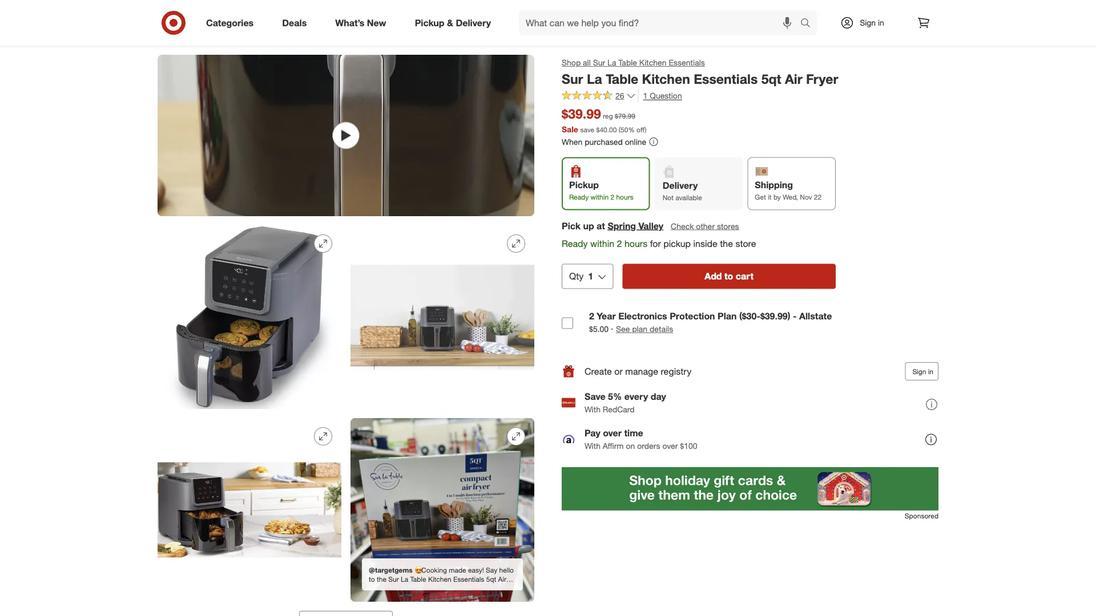 Task type: vqa. For each thing, say whether or not it's contained in the screenshot.
"Exclusions Apply." LINK
no



Task type: locate. For each thing, give the bounding box(es) containing it.
1 vertical spatial over
[[662, 441, 678, 451]]

spring valley button
[[608, 219, 663, 233]]

pickup
[[663, 238, 691, 249]]

delivery right &
[[456, 17, 491, 28]]

1 horizontal spatial delivery
[[663, 180, 698, 191]]

2 horizontal spatial 2
[[617, 238, 622, 249]]

1 within from the top
[[591, 193, 609, 201]]

0 vertical spatial sign
[[860, 18, 876, 28]]

5qt
[[761, 71, 781, 87]]

0 horizontal spatial 2
[[589, 310, 594, 322]]

1 vertical spatial ready
[[562, 238, 588, 249]]

sur right all
[[593, 58, 605, 68]]

day
[[651, 391, 666, 403]]

1 vertical spatial sign in
[[913, 367, 933, 376]]

qty
[[569, 271, 584, 282]]

2 with from the top
[[585, 441, 601, 451]]

2 vertical spatial 2
[[589, 310, 594, 322]]

within up at
[[591, 193, 609, 201]]

0 vertical spatial with
[[585, 405, 601, 415]]

see plan details button
[[616, 324, 673, 335]]

create or manage registry
[[585, 366, 691, 377]]

pickup
[[415, 17, 444, 28], [569, 179, 599, 191]]

cart
[[736, 271, 754, 282]]

40.00
[[600, 125, 617, 134]]

pick
[[562, 220, 581, 231]]

with down pay
[[585, 441, 601, 451]]

0 horizontal spatial sur
[[562, 71, 583, 87]]

save
[[580, 125, 594, 134]]

1 vertical spatial 1
[[588, 271, 593, 282]]

plan
[[632, 324, 647, 334]]

essentials left "5qt"
[[694, 71, 758, 87]]

to
[[724, 271, 733, 282]]

None checkbox
[[562, 318, 573, 329]]

kitchen up '1 question' link
[[639, 58, 667, 68]]

0 vertical spatial pickup
[[415, 17, 444, 28]]

sale
[[562, 124, 578, 134]]

essentials
[[669, 58, 705, 68], [694, 71, 758, 87]]

all
[[583, 58, 591, 68]]

0 vertical spatial in
[[878, 18, 884, 28]]

within inside pickup ready within 2 hours
[[591, 193, 609, 201]]

1 horizontal spatial sign in
[[913, 367, 933, 376]]

1
[[643, 91, 648, 101], [588, 271, 593, 282]]

what's new link
[[326, 10, 401, 35]]

fryer
[[806, 71, 838, 87]]

pickup & delivery link
[[405, 10, 505, 35]]

2 left "year"
[[589, 310, 594, 322]]

1 horizontal spatial in
[[928, 367, 933, 376]]

with down 'save'
[[585, 405, 601, 415]]

&
[[447, 17, 453, 28]]

1 horizontal spatial 2
[[611, 193, 614, 201]]

sur down shop
[[562, 71, 583, 87]]

1 vertical spatial sur
[[562, 71, 583, 87]]

hours up spring on the right of the page
[[616, 193, 634, 201]]

)
[[645, 125, 647, 134]]

1 left question
[[643, 91, 648, 101]]

0 horizontal spatial in
[[878, 18, 884, 28]]

1 vertical spatial kitchen
[[642, 71, 690, 87]]

pickup left &
[[415, 17, 444, 28]]

2 inside pickup ready within 2 hours
[[611, 193, 614, 201]]

kitchen up question
[[642, 71, 690, 87]]

0 horizontal spatial pickup
[[415, 17, 444, 28]]

1 vertical spatial pickup
[[569, 179, 599, 191]]

0 horizontal spatial sign
[[860, 18, 876, 28]]

for
[[650, 238, 661, 249]]

within down at
[[590, 238, 614, 249]]

1 vertical spatial in
[[928, 367, 933, 376]]

over
[[603, 428, 622, 439], [662, 441, 678, 451]]

2 down spring on the right of the page
[[617, 238, 622, 249]]

la right all
[[607, 58, 616, 68]]

1 vertical spatial sign
[[913, 367, 926, 376]]

store
[[736, 238, 756, 249]]

($30-
[[739, 310, 760, 322]]

pickup inside pickup & delivery link
[[415, 17, 444, 28]]

ready up pick
[[569, 193, 589, 201]]

hours
[[616, 193, 634, 201], [625, 238, 648, 249]]

categories link
[[196, 10, 268, 35]]

check other stores
[[671, 221, 739, 231]]

year
[[597, 310, 616, 322]]

delivery
[[456, 17, 491, 28], [663, 180, 698, 191]]

sign inside button
[[913, 367, 926, 376]]

0 vertical spatial within
[[591, 193, 609, 201]]

essentials up question
[[669, 58, 705, 68]]

new
[[367, 17, 386, 28]]

1 vertical spatial within
[[590, 238, 614, 249]]

1 right qty
[[588, 271, 593, 282]]

ready down pick
[[562, 238, 588, 249]]

with
[[585, 405, 601, 415], [585, 441, 601, 451]]

sur la table kitchen essentials 5qt air fryer, 1 of 8 image
[[158, 0, 534, 46]]

sign in link
[[831, 10, 902, 35]]

1 with from the top
[[585, 405, 601, 415]]

2 up pick up at spring valley
[[611, 193, 614, 201]]

1 horizontal spatial over
[[662, 441, 678, 451]]

redcard
[[603, 405, 635, 415]]

1 horizontal spatial 1
[[643, 91, 648, 101]]

over left $100 at right bottom
[[662, 441, 678, 451]]

1 vertical spatial la
[[587, 71, 602, 87]]

1 vertical spatial essentials
[[694, 71, 758, 87]]

plan
[[718, 310, 737, 322]]

electronics
[[618, 310, 667, 322]]

@targetgems
[[369, 566, 413, 575]]

with inside the save 5% every day with redcard
[[585, 405, 601, 415]]

What can we help you find? suggestions appear below search field
[[519, 10, 803, 35]]

1 horizontal spatial sur
[[593, 58, 605, 68]]

allstate
[[799, 310, 832, 322]]

0 vertical spatial sur
[[593, 58, 605, 68]]

%
[[628, 125, 635, 134]]

time
[[624, 428, 643, 439]]

0 vertical spatial essentials
[[669, 58, 705, 68]]

pickup up up
[[569, 179, 599, 191]]

2 inside the 2 year electronics protection plan ($30-$39.99) - allstate $5.00 · see plan details
[[589, 310, 594, 322]]

delivery not available
[[663, 180, 702, 202]]

1 vertical spatial with
[[585, 441, 601, 451]]

$39.99
[[562, 106, 601, 122]]

0 horizontal spatial sign in
[[860, 18, 884, 28]]

0 vertical spatial ready
[[569, 193, 589, 201]]

save 5% every day with redcard
[[585, 391, 666, 415]]

sur la table kitchen essentials 5qt air fryer, 5 of 8 image
[[158, 419, 341, 602]]

with inside pay over time with affirm on orders over $100
[[585, 441, 601, 451]]

pickup inside pickup ready within 2 hours
[[569, 179, 599, 191]]

2 within from the top
[[590, 238, 614, 249]]

sur la table kitchen essentials 5qt air fryer, 4 of 8 image
[[351, 226, 534, 409]]

valley
[[639, 220, 663, 231]]

1 horizontal spatial sign
[[913, 367, 926, 376]]

0 vertical spatial la
[[607, 58, 616, 68]]

0 horizontal spatial delivery
[[456, 17, 491, 28]]

1 horizontal spatial pickup
[[569, 179, 599, 191]]

0 vertical spatial hours
[[616, 193, 634, 201]]

0 vertical spatial 2
[[611, 193, 614, 201]]

purchased
[[585, 137, 623, 147]]

1 vertical spatial delivery
[[663, 180, 698, 191]]

1 vertical spatial table
[[606, 71, 638, 87]]

check other stores button
[[670, 220, 740, 233]]

over up "affirm" at the right bottom of the page
[[603, 428, 622, 439]]

create
[[585, 366, 612, 377]]

shop all sur la table kitchen essentials sur la table kitchen essentials 5qt air fryer
[[562, 58, 838, 87]]

categories
[[206, 17, 254, 28]]

0 horizontal spatial la
[[587, 71, 602, 87]]

0 vertical spatial over
[[603, 428, 622, 439]]

1 vertical spatial hours
[[625, 238, 648, 249]]

la down all
[[587, 71, 602, 87]]

sign in button
[[905, 363, 939, 381]]

sur
[[593, 58, 605, 68], [562, 71, 583, 87]]

registry
[[661, 366, 691, 377]]

sponsored
[[905, 512, 939, 521]]

kitchen
[[639, 58, 667, 68], [642, 71, 690, 87]]

see
[[616, 324, 630, 334]]

delivery up available
[[663, 180, 698, 191]]

hours down spring valley "button"
[[625, 238, 648, 249]]

$39.99 reg $79.99 sale save $ 40.00 ( 50 % off )
[[562, 106, 647, 134]]

advertisement region
[[562, 468, 939, 511]]

ready
[[569, 193, 589, 201], [562, 238, 588, 249]]

add to cart
[[705, 271, 754, 282]]



Task type: describe. For each thing, give the bounding box(es) containing it.
spring
[[608, 220, 636, 231]]

$5.00
[[589, 324, 609, 334]]

pay over time with affirm on orders over $100
[[585, 428, 697, 451]]

·
[[611, 323, 613, 335]]

on
[[626, 441, 635, 451]]

reg
[[603, 112, 613, 121]]

the
[[720, 238, 733, 249]]

ready within 2 hours for pickup inside the store
[[562, 238, 756, 249]]

$
[[596, 125, 600, 134]]

manage
[[625, 366, 658, 377]]

deals link
[[272, 10, 321, 35]]

or
[[614, 366, 623, 377]]

sign in inside button
[[913, 367, 933, 376]]

every
[[624, 391, 648, 403]]

add to cart button
[[622, 264, 836, 289]]

by
[[774, 193, 781, 201]]

0 vertical spatial kitchen
[[639, 58, 667, 68]]

available
[[676, 193, 702, 202]]

0 horizontal spatial 1
[[588, 271, 593, 282]]

hours inside pickup ready within 2 hours
[[616, 193, 634, 201]]

1 question
[[643, 91, 682, 101]]

search
[[795, 18, 823, 29]]

pay
[[585, 428, 600, 439]]

26
[[615, 91, 624, 101]]

26 link
[[562, 89, 636, 103]]

pickup for &
[[415, 17, 444, 28]]

search button
[[795, 10, 823, 38]]

(
[[619, 125, 621, 134]]

inside
[[693, 238, 718, 249]]

what's
[[335, 17, 364, 28]]

add
[[705, 271, 722, 282]]

online
[[625, 137, 646, 147]]

save
[[585, 391, 606, 403]]

air
[[785, 71, 802, 87]]

protection
[[670, 310, 715, 322]]

50
[[621, 125, 628, 134]]

photo from @targetgems, 6 of 8 image
[[351, 419, 534, 602]]

not
[[663, 193, 674, 202]]

when
[[562, 137, 583, 147]]

up
[[583, 220, 594, 231]]

get
[[755, 193, 766, 201]]

nov
[[800, 193, 812, 201]]

question
[[650, 91, 682, 101]]

orders
[[637, 441, 660, 451]]

pickup ready within 2 hours
[[569, 179, 634, 201]]

0 vertical spatial table
[[618, 58, 637, 68]]

shipping
[[755, 179, 793, 191]]

when purchased online
[[562, 137, 646, 147]]

check
[[671, 221, 694, 231]]

0 vertical spatial 1
[[643, 91, 648, 101]]

1 horizontal spatial la
[[607, 58, 616, 68]]

sur la table kitchen essentials 5qt air fryer, 3 of 8 image
[[158, 226, 341, 409]]

shop
[[562, 58, 581, 68]]

-
[[793, 310, 797, 322]]

it
[[768, 193, 772, 201]]

1 vertical spatial 2
[[617, 238, 622, 249]]

pick up at spring valley
[[562, 220, 663, 231]]

$79.99
[[615, 112, 635, 121]]

shipping get it by wed, nov 22
[[755, 179, 822, 201]]

0 vertical spatial sign in
[[860, 18, 884, 28]]

0 horizontal spatial over
[[603, 428, 622, 439]]

ready inside pickup ready within 2 hours
[[569, 193, 589, 201]]

sur la table kitchen essentials 5qt air fryer, 2 of 8, play video image
[[158, 55, 534, 217]]

other
[[696, 221, 715, 231]]

5%
[[608, 391, 622, 403]]

2 year electronics protection plan ($30-$39.99) - allstate $5.00 · see plan details
[[589, 310, 832, 335]]

1 question link
[[638, 89, 682, 103]]

22
[[814, 193, 822, 201]]

0 vertical spatial delivery
[[456, 17, 491, 28]]

at
[[597, 220, 605, 231]]

pickup & delivery
[[415, 17, 491, 28]]

affirm
[[603, 441, 624, 451]]

in inside button
[[928, 367, 933, 376]]

pickup for ready
[[569, 179, 599, 191]]

stores
[[717, 221, 739, 231]]

wed,
[[783, 193, 798, 201]]

qty 1
[[569, 271, 593, 282]]

delivery inside delivery not available
[[663, 180, 698, 191]]

details
[[650, 324, 673, 334]]

off
[[637, 125, 645, 134]]

deals
[[282, 17, 307, 28]]



